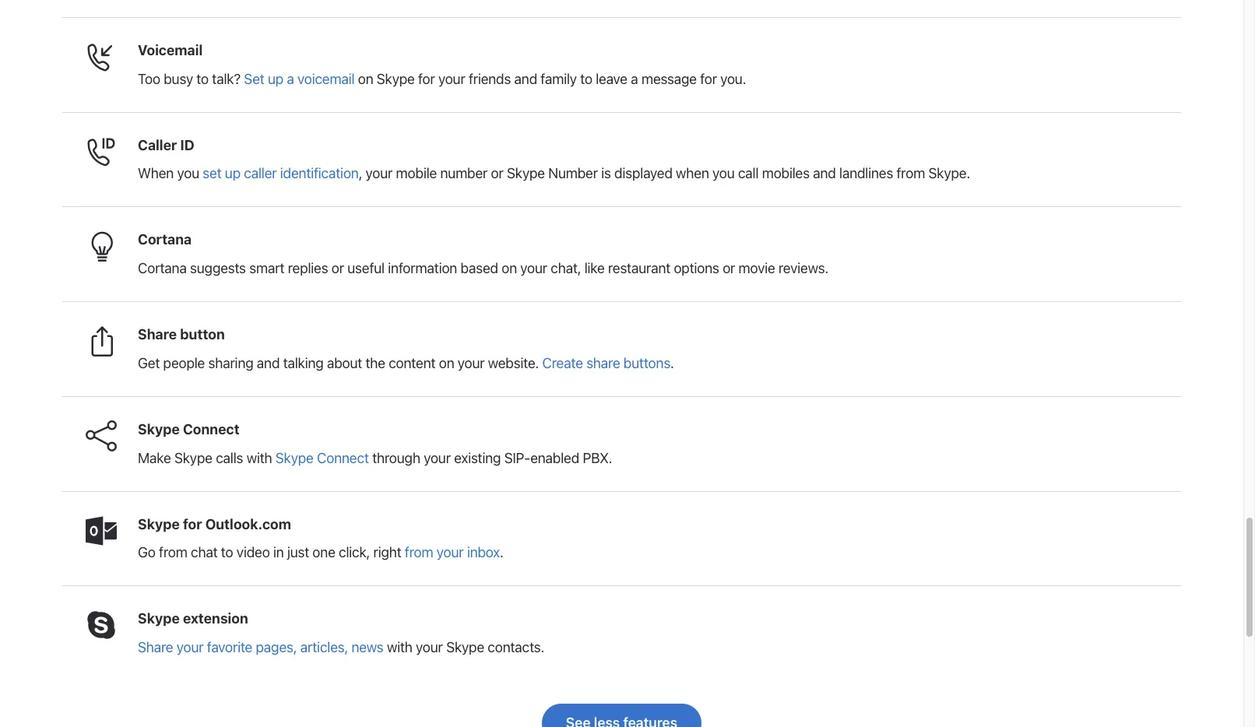 Task type: locate. For each thing, give the bounding box(es) containing it.
contacts.
[[488, 639, 544, 656]]

on right based
[[502, 260, 517, 277]]

you
[[177, 165, 199, 182], [713, 165, 735, 182]]

1 horizontal spatial connect
[[317, 450, 369, 466]]

inbox
[[467, 545, 500, 561]]

pages,
[[256, 639, 297, 656]]

0 vertical spatial on
[[358, 71, 373, 87]]

skype
[[377, 71, 415, 87], [507, 165, 545, 182], [138, 421, 180, 438], [174, 450, 212, 466], [275, 450, 314, 466], [138, 516, 180, 532], [138, 611, 180, 627], [446, 639, 484, 656]]

cortana
[[138, 232, 192, 248], [138, 260, 187, 277]]

identification
[[280, 165, 359, 182]]

cortana up suggests
[[138, 232, 192, 248]]

from right the go
[[159, 545, 187, 561]]

your left existing
[[424, 450, 451, 466]]

suggests
[[190, 260, 246, 277]]

0 vertical spatial connect
[[183, 421, 239, 438]]

0 horizontal spatial connect
[[183, 421, 239, 438]]

with
[[247, 450, 272, 466], [387, 639, 412, 656]]

to
[[196, 71, 209, 87], [580, 71, 592, 87], [221, 545, 233, 561]]

0 horizontal spatial a
[[287, 71, 294, 87]]

on right the voicemail
[[358, 71, 373, 87]]


[[86, 326, 117, 357]]

right
[[373, 545, 401, 561]]

cortana left suggests
[[138, 260, 187, 277]]

leave
[[596, 71, 628, 87]]

set up a voicemail link
[[244, 71, 355, 87]]

1 you from the left
[[177, 165, 199, 182]]

share down skype extension in the left of the page
[[138, 639, 173, 656]]

or
[[491, 165, 504, 182], [332, 260, 344, 277], [723, 260, 735, 277]]

number
[[548, 165, 598, 182]]

outlook.com
[[205, 516, 291, 532]]

0 horizontal spatial you
[[177, 165, 199, 182]]

get
[[138, 355, 160, 371]]

your right ,
[[366, 165, 393, 182]]

1 horizontal spatial with
[[387, 639, 412, 656]]

1 vertical spatial up
[[225, 165, 241, 182]]

too
[[138, 71, 160, 87]]

1 horizontal spatial up
[[268, 71, 283, 87]]

or left useful
[[332, 260, 344, 277]]

up
[[268, 71, 283, 87], [225, 165, 241, 182]]

1 vertical spatial with
[[387, 639, 412, 656]]

1 horizontal spatial you
[[713, 165, 735, 182]]

0 horizontal spatial from
[[159, 545, 187, 561]]

chat,
[[551, 260, 581, 277]]

0 horizontal spatial to
[[196, 71, 209, 87]]

cortana for cortana
[[138, 232, 192, 248]]

a
[[287, 71, 294, 87], [631, 71, 638, 87]]

talk?
[[212, 71, 241, 87]]

for up chat on the left
[[183, 516, 202, 532]]

restaurant
[[608, 260, 670, 277]]

mobiles
[[762, 165, 810, 182]]

and
[[514, 71, 537, 87], [813, 165, 836, 182], [257, 355, 280, 371]]

or right number
[[491, 165, 504, 182]]

1 vertical spatial connect
[[317, 450, 369, 466]]

and left talking
[[257, 355, 280, 371]]

1 cortana from the top
[[138, 232, 192, 248]]

1 vertical spatial cortana
[[138, 260, 187, 277]]

movie
[[739, 260, 775, 277]]

0 vertical spatial .
[[671, 355, 674, 371]]

with right the news at bottom left
[[387, 639, 412, 656]]

to right chat on the left
[[221, 545, 233, 561]]

options
[[674, 260, 719, 277]]

up right set
[[225, 165, 241, 182]]

get people sharing and talking about the content on your website. create share buttons .
[[138, 355, 674, 371]]

on for 
[[439, 355, 454, 371]]

for left you.
[[700, 71, 717, 87]]

call
[[738, 165, 759, 182]]

caller
[[138, 137, 177, 153]]

you left set
[[177, 165, 199, 182]]

for
[[418, 71, 435, 87], [700, 71, 717, 87], [183, 516, 202, 532]]

connect
[[183, 421, 239, 438], [317, 450, 369, 466]]

2 cortana from the top
[[138, 260, 187, 277]]

0 horizontal spatial or
[[332, 260, 344, 277]]

1 horizontal spatial on
[[439, 355, 454, 371]]

skype down skype connect
[[174, 450, 212, 466]]

skype right the voicemail
[[377, 71, 415, 87]]

skype up make
[[138, 421, 180, 438]]

just
[[287, 545, 309, 561]]

0 vertical spatial cortana
[[138, 232, 192, 248]]

and left family
[[514, 71, 537, 87]]

your left chat,
[[520, 260, 547, 277]]

2 share from the top
[[138, 639, 173, 656]]

share
[[138, 326, 177, 343], [138, 639, 173, 656]]

2 horizontal spatial and
[[813, 165, 836, 182]]

1 vertical spatial share
[[138, 639, 173, 656]]

1 share from the top
[[138, 326, 177, 343]]

through
[[372, 450, 420, 466]]

1 horizontal spatial and
[[514, 71, 537, 87]]

share up get
[[138, 326, 177, 343]]

busy
[[164, 71, 193, 87]]

connect left the through
[[317, 450, 369, 466]]

connect up calls
[[183, 421, 239, 438]]

skype connect link
[[275, 450, 369, 466]]

make skype calls with skype connect through your existing sip-enabled pbx.
[[138, 450, 612, 466]]

for left friends
[[418, 71, 435, 87]]

2 vertical spatial on
[[439, 355, 454, 371]]

from left skype.
[[897, 165, 925, 182]]

skype extension
[[138, 611, 248, 627]]

0 vertical spatial up
[[268, 71, 283, 87]]


[[86, 136, 117, 167]]

your down skype extension in the left of the page
[[177, 639, 204, 656]]

share
[[586, 355, 620, 371]]

chat
[[191, 545, 218, 561]]

to left talk?
[[196, 71, 209, 87]]

website.
[[488, 355, 539, 371]]

1 vertical spatial on
[[502, 260, 517, 277]]

1 vertical spatial .
[[500, 545, 504, 561]]

0 horizontal spatial on
[[358, 71, 373, 87]]

to left leave
[[580, 71, 592, 87]]

0 horizontal spatial and
[[257, 355, 280, 371]]

1 horizontal spatial a
[[631, 71, 638, 87]]

skype left the extension
[[138, 611, 180, 627]]

your right the news at bottom left
[[416, 639, 443, 656]]

from
[[897, 165, 925, 182], [159, 545, 187, 561], [405, 545, 433, 561]]

you left call
[[713, 165, 735, 182]]

0 vertical spatial and
[[514, 71, 537, 87]]

go
[[138, 545, 156, 561]]

0 vertical spatial with
[[247, 450, 272, 466]]

up right the set
[[268, 71, 283, 87]]

.
[[671, 355, 674, 371], [500, 545, 504, 561]]

set
[[244, 71, 264, 87]]

on
[[358, 71, 373, 87], [502, 260, 517, 277], [439, 355, 454, 371]]

and right mobiles in the right of the page
[[813, 165, 836, 182]]

or left movie
[[723, 260, 735, 277]]

from right right
[[405, 545, 433, 561]]

set
[[203, 165, 222, 182]]

0 vertical spatial share
[[138, 326, 177, 343]]

when
[[138, 165, 174, 182]]

on right content
[[439, 355, 454, 371]]

2 a from the left
[[631, 71, 638, 87]]

0 horizontal spatial for
[[183, 516, 202, 532]]

favorite
[[207, 639, 252, 656]]

1 vertical spatial and
[[813, 165, 836, 182]]

your
[[438, 71, 465, 87], [366, 165, 393, 182], [520, 260, 547, 277], [458, 355, 485, 371], [424, 450, 451, 466], [437, 545, 464, 561], [177, 639, 204, 656], [416, 639, 443, 656]]

a left the voicemail
[[287, 71, 294, 87]]

information
[[388, 260, 457, 277]]

1 horizontal spatial .
[[671, 355, 674, 371]]

displayed
[[614, 165, 673, 182]]

a right leave
[[631, 71, 638, 87]]

with right calls
[[247, 450, 272, 466]]



Task type: describe. For each thing, give the bounding box(es) containing it.
create
[[542, 355, 583, 371]]

your left friends
[[438, 71, 465, 87]]

create share buttons link
[[542, 355, 671, 371]]

calls
[[216, 450, 243, 466]]

when
[[676, 165, 709, 182]]

cortana suggests smart replies or useful information based on your chat, like restaurant options or movie reviews.
[[138, 260, 829, 277]]

1 horizontal spatial for
[[418, 71, 435, 87]]

smart
[[249, 260, 284, 277]]

from your inbox link
[[405, 545, 500, 561]]

based
[[461, 260, 498, 277]]

articles,
[[300, 639, 348, 656]]

mobile
[[396, 165, 437, 182]]

go from chat to video in just one click, right from your inbox .
[[138, 545, 504, 561]]

in
[[273, 545, 284, 561]]


[[86, 420, 117, 452]]

your left website.
[[458, 355, 485, 371]]

0 horizontal spatial with
[[247, 450, 272, 466]]

family
[[541, 71, 577, 87]]

cortana for cortana suggests smart replies or useful information based on your chat, like restaurant options or movie reviews.
[[138, 260, 187, 277]]

1 horizontal spatial or
[[491, 165, 504, 182]]

skype right calls
[[275, 450, 314, 466]]

enabled
[[530, 450, 579, 466]]

replies
[[288, 260, 328, 277]]


[[86, 41, 117, 72]]

news
[[351, 639, 384, 656]]

too busy to talk? set up a voicemail on skype for your friends and family to leave a message for you.
[[138, 71, 746, 87]]

0 horizontal spatial .
[[500, 545, 504, 561]]

click,
[[339, 545, 370, 561]]

skype left "contacts."
[[446, 639, 484, 656]]

is
[[601, 165, 611, 182]]

share for share button
[[138, 326, 177, 343]]

number
[[440, 165, 488, 182]]

2 horizontal spatial or
[[723, 260, 735, 277]]

share your favorite pages, articles, news with your skype contacts.
[[138, 639, 544, 656]]

existing
[[454, 450, 501, 466]]

about
[[327, 355, 362, 371]]

your left inbox in the left of the page
[[437, 545, 464, 561]]

skype up the go
[[138, 516, 180, 532]]

2 horizontal spatial from
[[897, 165, 925, 182]]

voicemail
[[297, 71, 355, 87]]

share for share your favorite pages, articles, news with your skype contacts.
[[138, 639, 173, 656]]


[[86, 610, 117, 641]]

2 vertical spatial and
[[257, 355, 280, 371]]

on for 
[[358, 71, 373, 87]]

skype connect
[[138, 421, 239, 438]]

talking
[[283, 355, 324, 371]]

caller id
[[138, 137, 194, 153]]

when you set up caller identification , your mobile number or skype number is displayed when you call mobiles and landlines from skype.
[[138, 165, 970, 182]]

message
[[642, 71, 697, 87]]

skype.
[[929, 165, 970, 182]]

1 horizontal spatial to
[[221, 545, 233, 561]]

1 a from the left
[[287, 71, 294, 87]]

sharing
[[208, 355, 253, 371]]

friends
[[469, 71, 511, 87]]


[[86, 515, 117, 546]]

caller
[[244, 165, 277, 182]]

you.
[[720, 71, 746, 87]]

set up caller identification link
[[203, 165, 359, 182]]

skype for outlook.com
[[138, 516, 291, 532]]

button
[[180, 326, 225, 343]]

2 horizontal spatial to
[[580, 71, 592, 87]]

2 horizontal spatial for
[[700, 71, 717, 87]]

reviews.
[[779, 260, 829, 277]]

id
[[180, 137, 194, 153]]

share your favorite pages, articles, news link
[[138, 639, 384, 656]]

people
[[163, 355, 205, 371]]

sip-
[[504, 450, 530, 466]]

1 horizontal spatial from
[[405, 545, 433, 561]]

the
[[366, 355, 385, 371]]

video
[[237, 545, 270, 561]]

skype left number
[[507, 165, 545, 182]]

share button
[[138, 326, 225, 343]]

,
[[359, 165, 362, 182]]

landlines
[[839, 165, 893, 182]]

like
[[585, 260, 605, 277]]

one
[[313, 545, 335, 561]]

voicemail
[[138, 42, 203, 58]]

useful
[[347, 260, 385, 277]]

buttons
[[624, 355, 671, 371]]

pbx.
[[583, 450, 612, 466]]

0 horizontal spatial up
[[225, 165, 241, 182]]


[[86, 231, 117, 262]]

make
[[138, 450, 171, 466]]

2 horizontal spatial on
[[502, 260, 517, 277]]

2 you from the left
[[713, 165, 735, 182]]

extension
[[183, 611, 248, 627]]

content
[[389, 355, 436, 371]]



Task type: vqa. For each thing, say whether or not it's contained in the screenshot.
from
yes



